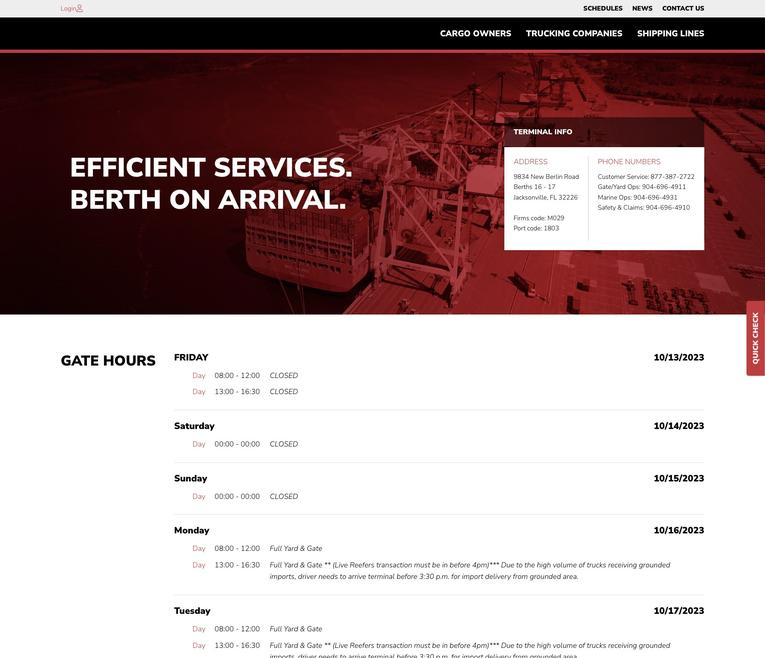 Task type: vqa. For each thing, say whether or not it's contained in the screenshot.
right Point
no



Task type: describe. For each thing, give the bounding box(es) containing it.
services.
[[213, 149, 353, 186]]

13:00 - 16:30 for friday
[[215, 387, 260, 397]]

the for 10/17/2023
[[525, 640, 535, 650]]

13:00 for monday
[[215, 560, 234, 570]]

the for 10/16/2023
[[525, 560, 535, 570]]

volume for 10/17/2023
[[553, 640, 577, 650]]

13:00 - 16:30 for tuesday
[[215, 640, 260, 650]]

4911
[[671, 183, 686, 191]]

terminal for tuesday
[[368, 652, 395, 658]]

terminal
[[514, 127, 552, 137]]

transaction for monday
[[376, 560, 412, 570]]

16:30 for friday
[[241, 387, 260, 397]]

info
[[555, 127, 573, 137]]

6 day from the top
[[193, 560, 205, 570]]

new
[[531, 172, 544, 181]]

hours
[[103, 351, 156, 371]]

2 day from the top
[[193, 387, 205, 397]]

fl
[[550, 193, 557, 202]]

1 yard from the top
[[284, 544, 298, 554]]

quick check
[[751, 312, 761, 364]]

efficient
[[70, 149, 206, 186]]

phone
[[598, 157, 623, 167]]

reefers for monday
[[350, 560, 374, 570]]

tuesday
[[174, 605, 210, 617]]

08:00 for tuesday
[[215, 624, 234, 634]]

trucks for 10/16/2023
[[587, 560, 606, 570]]

closed for sunday
[[270, 491, 298, 501]]

claims:
[[624, 203, 644, 212]]

sunday
[[174, 472, 207, 484]]

17
[[548, 183, 556, 191]]

7 day from the top
[[193, 624, 205, 634]]

of for 10/17/2023
[[579, 640, 585, 650]]

10/15/2023
[[654, 472, 704, 484]]

menu bar containing schedules
[[579, 2, 709, 15]]

10/13/2023
[[654, 351, 704, 364]]

trucks for 10/17/2023
[[587, 640, 606, 650]]

needs for monday
[[318, 572, 338, 582]]

gate hours
[[61, 351, 156, 371]]

port
[[514, 224, 526, 233]]

9834
[[514, 172, 529, 181]]

(live for tuesday
[[333, 640, 348, 650]]

customer
[[598, 172, 625, 181]]

p.m. for 10/16/2023
[[436, 572, 450, 582]]

safety
[[598, 203, 616, 212]]

high for 10/16/2023
[[537, 560, 551, 570]]

delivery for 10/16/2023
[[485, 572, 511, 582]]

berths
[[514, 183, 533, 191]]

on
[[169, 181, 211, 218]]

friday
[[174, 351, 208, 364]]

08:00 for friday
[[215, 371, 234, 381]]

delivery for 10/17/2023
[[485, 652, 511, 658]]

quick check link
[[747, 301, 765, 376]]

4910
[[675, 203, 690, 212]]

firms code:  m029 port code:  1803
[[514, 214, 565, 233]]

arrive for monday
[[348, 572, 366, 582]]

0 vertical spatial 696-
[[657, 183, 671, 191]]

gate/yard
[[598, 183, 626, 191]]

contact
[[662, 4, 694, 13]]

m029
[[547, 214, 565, 222]]

8 day from the top
[[193, 640, 205, 650]]

imports, for tuesday
[[270, 652, 296, 658]]

877-
[[651, 172, 665, 181]]

08:00 - 12:00 for monday
[[215, 544, 260, 554]]

lines
[[680, 28, 704, 39]]

2 closed from the top
[[270, 387, 298, 397]]

news link
[[632, 2, 653, 15]]

login
[[61, 4, 76, 13]]

contact us
[[662, 4, 704, 13]]

must for tuesday
[[414, 640, 430, 650]]

3 day from the top
[[193, 439, 205, 449]]

16:30 for monday
[[241, 560, 260, 570]]

schedules
[[583, 4, 623, 13]]

32226
[[559, 193, 578, 202]]

road
[[564, 172, 579, 181]]

cargo
[[440, 28, 471, 39]]

16
[[534, 183, 542, 191]]

monday
[[174, 524, 209, 537]]

trucking companies
[[526, 28, 623, 39]]

imports, for monday
[[270, 572, 296, 582]]

10/17/2023
[[654, 605, 704, 617]]

13:00 for tuesday
[[215, 640, 234, 650]]

in for 10/16/2023
[[442, 560, 448, 570]]

driver for tuesday
[[298, 652, 317, 658]]

check
[[751, 312, 761, 338]]

due for 10/17/2023
[[501, 640, 514, 650]]

berth
[[70, 181, 161, 218]]

trucking
[[526, 28, 570, 39]]

numbers
[[625, 157, 661, 167]]

terminal for monday
[[368, 572, 395, 582]]

cargo owners
[[440, 28, 511, 39]]

companies
[[573, 28, 623, 39]]

from for 10/17/2023
[[513, 652, 528, 658]]

shipping
[[637, 28, 678, 39]]

trucking companies link
[[519, 24, 630, 43]]

due for 10/16/2023
[[501, 560, 514, 570]]

p.m. for 10/17/2023
[[436, 652, 450, 658]]

firms
[[514, 214, 529, 222]]

387-
[[665, 172, 679, 181]]



Task type: locate. For each thing, give the bounding box(es) containing it.
of
[[579, 560, 585, 570], [579, 640, 585, 650]]

2 vertical spatial 696-
[[660, 203, 675, 212]]

1 driver from the top
[[298, 572, 317, 582]]

1 needs from the top
[[318, 572, 338, 582]]

1 vertical spatial trucks
[[587, 640, 606, 650]]

terminal info
[[514, 127, 573, 137]]

13:00 - 16:30 for monday
[[215, 560, 260, 570]]

1 vertical spatial full yard & gate
[[270, 624, 322, 634]]

0 vertical spatial 3:30
[[419, 572, 434, 582]]

0 vertical spatial transaction
[[376, 560, 412, 570]]

16:30 for tuesday
[[241, 640, 260, 650]]

10/14/2023
[[654, 420, 704, 432]]

from for 10/16/2023
[[513, 572, 528, 582]]

1 delivery from the top
[[485, 572, 511, 582]]

1 vertical spatial be
[[432, 640, 440, 650]]

full yard & gate ** (live reefers transaction must be in before 4pm)*** due to the high volume of trucks receiving grounded imports, driver needs to arrive terminal before 3:30 p.m. for import delivery from grounded area.
[[270, 560, 670, 582], [270, 640, 670, 658]]

2 needs from the top
[[318, 652, 338, 658]]

terminal
[[368, 572, 395, 582], [368, 652, 395, 658]]

0 vertical spatial for
[[451, 572, 460, 582]]

0 vertical spatial of
[[579, 560, 585, 570]]

1 4pm)*** from the top
[[472, 560, 499, 570]]

1 vertical spatial 3:30
[[419, 652, 434, 658]]

2 receiving from the top
[[608, 640, 637, 650]]

1 imports, from the top
[[270, 572, 296, 582]]

3 closed from the top
[[270, 439, 298, 449]]

import
[[462, 572, 483, 582], [462, 652, 483, 658]]

1 vertical spatial volume
[[553, 640, 577, 650]]

schedules link
[[583, 2, 623, 15]]

arrival.
[[218, 181, 346, 218]]

of for 10/16/2023
[[579, 560, 585, 570]]

transaction
[[376, 560, 412, 570], [376, 640, 412, 650]]

904- down 877-
[[642, 183, 657, 191]]

4pm)***
[[472, 560, 499, 570], [472, 640, 499, 650]]

1 12:00 from the top
[[241, 371, 260, 381]]

1 3:30 from the top
[[419, 572, 434, 582]]

2 vertical spatial 08:00 - 12:00
[[215, 624, 260, 634]]

import for 10/17/2023
[[462, 652, 483, 658]]

closed for saturday
[[270, 439, 298, 449]]

2 12:00 from the top
[[241, 544, 260, 554]]

0 vertical spatial arrive
[[348, 572, 366, 582]]

transaction for tuesday
[[376, 640, 412, 650]]

for
[[451, 572, 460, 582], [451, 652, 460, 658]]

1 08:00 from the top
[[215, 371, 234, 381]]

0 vertical spatial from
[[513, 572, 528, 582]]

9834 new berlin road berths 16 - 17 jacksonville, fl 32226
[[514, 172, 579, 202]]

1 trucks from the top
[[587, 560, 606, 570]]

3 full from the top
[[270, 624, 282, 634]]

receiving for 10/16/2023
[[608, 560, 637, 570]]

receiving
[[608, 560, 637, 570], [608, 640, 637, 650]]

0 vertical spatial 13:00
[[215, 387, 234, 397]]

2 full yard & gate from the top
[[270, 624, 322, 634]]

0 vertical spatial the
[[525, 560, 535, 570]]

user image
[[76, 5, 83, 12]]

code:
[[531, 214, 546, 222], [527, 224, 542, 233]]

1 vertical spatial driver
[[298, 652, 317, 658]]

closed for friday
[[270, 371, 298, 381]]

0 vertical spatial p.m.
[[436, 572, 450, 582]]

1 vertical spatial 08:00
[[215, 544, 234, 554]]

high
[[537, 560, 551, 570], [537, 640, 551, 650]]

1 in from the top
[[442, 560, 448, 570]]

0 vertical spatial area.
[[563, 572, 579, 582]]

1 vertical spatial menu bar
[[433, 24, 712, 43]]

grounded
[[639, 560, 670, 570], [530, 572, 561, 582], [639, 640, 670, 650], [530, 652, 561, 658]]

2 (live from the top
[[333, 640, 348, 650]]

08:00 - 12:00
[[215, 371, 260, 381], [215, 544, 260, 554], [215, 624, 260, 634]]

customer service: 877-387-2722 gate/yard ops: 904-696-4911 marine ops: 904-696-4931 safety & claims: 904-696-4910
[[598, 172, 695, 212]]

volume
[[553, 560, 577, 570], [553, 640, 577, 650]]

5 day from the top
[[193, 544, 205, 554]]

1 of from the top
[[579, 560, 585, 570]]

in for 10/17/2023
[[442, 640, 448, 650]]

trucks
[[587, 560, 606, 570], [587, 640, 606, 650]]

2 from from the top
[[513, 652, 528, 658]]

1 vertical spatial delivery
[[485, 652, 511, 658]]

(live
[[333, 560, 348, 570], [333, 640, 348, 650]]

menu bar down 'schedules' link
[[433, 24, 712, 43]]

1 08:00 - 12:00 from the top
[[215, 371, 260, 381]]

for for 10/16/2023
[[451, 572, 460, 582]]

2 in from the top
[[442, 640, 448, 650]]

3 12:00 from the top
[[241, 624, 260, 634]]

1 vertical spatial receiving
[[608, 640, 637, 650]]

gate
[[61, 351, 99, 371], [307, 544, 322, 554], [307, 560, 322, 570], [307, 624, 322, 634], [307, 640, 322, 650]]

0 vertical spatial be
[[432, 560, 440, 570]]

12:00 for tuesday
[[241, 624, 260, 634]]

0 vertical spatial **
[[324, 560, 331, 570]]

service:
[[627, 172, 649, 181]]

1 reefers from the top
[[350, 560, 374, 570]]

1 vertical spatial arrive
[[348, 652, 366, 658]]

1 vertical spatial high
[[537, 640, 551, 650]]

ops: up claims:
[[619, 193, 632, 202]]

0 vertical spatial 13:00 - 16:30
[[215, 387, 260, 397]]

driver for monday
[[298, 572, 317, 582]]

3 13:00 - 16:30 from the top
[[215, 640, 260, 650]]

1 vertical spatial the
[[525, 640, 535, 650]]

1 vertical spatial needs
[[318, 652, 338, 658]]

2 16:30 from the top
[[241, 560, 260, 570]]

4 day from the top
[[193, 491, 205, 501]]

1 vertical spatial 4pm)***
[[472, 640, 499, 650]]

0 vertical spatial 12:00
[[241, 371, 260, 381]]

0 vertical spatial driver
[[298, 572, 317, 582]]

menu bar containing cargo owners
[[433, 24, 712, 43]]

1 transaction from the top
[[376, 560, 412, 570]]

1 vertical spatial from
[[513, 652, 528, 658]]

08:00 - 12:00 for friday
[[215, 371, 260, 381]]

full yard & gate for monday
[[270, 544, 322, 554]]

saturday
[[174, 420, 215, 432]]

1 vertical spatial 904-
[[634, 193, 648, 202]]

driver
[[298, 572, 317, 582], [298, 652, 317, 658]]

696-
[[657, 183, 671, 191], [648, 193, 662, 202], [660, 203, 675, 212]]

4 closed from the top
[[270, 491, 298, 501]]

1 vertical spatial 13:00 - 16:30
[[215, 560, 260, 570]]

2 volume from the top
[[553, 640, 577, 650]]

2 full from the top
[[270, 560, 282, 570]]

0 vertical spatial ops:
[[628, 183, 641, 191]]

1 vertical spatial code:
[[527, 224, 542, 233]]

2 delivery from the top
[[485, 652, 511, 658]]

receiving for 10/17/2023
[[608, 640, 637, 650]]

1 vertical spatial of
[[579, 640, 585, 650]]

0 vertical spatial must
[[414, 560, 430, 570]]

1 vertical spatial imports,
[[270, 652, 296, 658]]

2 driver from the top
[[298, 652, 317, 658]]

1 arrive from the top
[[348, 572, 366, 582]]

0 vertical spatial receiving
[[608, 560, 637, 570]]

** for tuesday
[[324, 640, 331, 650]]

1 due from the top
[[501, 560, 514, 570]]

1 be from the top
[[432, 560, 440, 570]]

0 vertical spatial 16:30
[[241, 387, 260, 397]]

1 vertical spatial transaction
[[376, 640, 412, 650]]

1 vertical spatial 00:00 - 00:00
[[215, 491, 260, 501]]

3 08:00 - 12:00 from the top
[[215, 624, 260, 634]]

import for 10/16/2023
[[462, 572, 483, 582]]

2 reefers from the top
[[350, 640, 374, 650]]

0 vertical spatial import
[[462, 572, 483, 582]]

13:00 for friday
[[215, 387, 234, 397]]

2 be from the top
[[432, 640, 440, 650]]

1 vertical spatial for
[[451, 652, 460, 658]]

reefers for tuesday
[[350, 640, 374, 650]]

0 vertical spatial full yard & gate ** (live reefers transaction must be in before 4pm)*** due to the high volume of trucks receiving grounded imports, driver needs to arrive terminal before 3:30 p.m. for import delivery from grounded area.
[[270, 560, 670, 582]]

shipping lines
[[637, 28, 704, 39]]

2 vertical spatial 16:30
[[241, 640, 260, 650]]

08:00
[[215, 371, 234, 381], [215, 544, 234, 554], [215, 624, 234, 634]]

** for monday
[[324, 560, 331, 570]]

1 vertical spatial (live
[[333, 640, 348, 650]]

13:00 - 16:30
[[215, 387, 260, 397], [215, 560, 260, 570], [215, 640, 260, 650]]

2 yard from the top
[[284, 560, 298, 570]]

13:00
[[215, 387, 234, 397], [215, 560, 234, 570], [215, 640, 234, 650]]

0 vertical spatial terminal
[[368, 572, 395, 582]]

904- right claims:
[[646, 203, 660, 212]]

volume for 10/16/2023
[[553, 560, 577, 570]]

1 vertical spatial area.
[[563, 652, 579, 658]]

1 area. from the top
[[563, 572, 579, 582]]

1 must from the top
[[414, 560, 430, 570]]

2 vertical spatial 12:00
[[241, 624, 260, 634]]

needs
[[318, 572, 338, 582], [318, 652, 338, 658]]

day
[[193, 371, 205, 381], [193, 387, 205, 397], [193, 439, 205, 449], [193, 491, 205, 501], [193, 544, 205, 554], [193, 560, 205, 570], [193, 624, 205, 634], [193, 640, 205, 650]]

08:00 - 12:00 for tuesday
[[215, 624, 260, 634]]

1 vertical spatial 08:00 - 12:00
[[215, 544, 260, 554]]

2 vertical spatial 904-
[[646, 203, 660, 212]]

must
[[414, 560, 430, 570], [414, 640, 430, 650]]

0 vertical spatial due
[[501, 560, 514, 570]]

address
[[514, 157, 548, 167]]

08:00 for monday
[[215, 544, 234, 554]]

1 13:00 from the top
[[215, 387, 234, 397]]

12:00
[[241, 371, 260, 381], [241, 544, 260, 554], [241, 624, 260, 634]]

high for 10/17/2023
[[537, 640, 551, 650]]

0 vertical spatial trucks
[[587, 560, 606, 570]]

2 vertical spatial 13:00 - 16:30
[[215, 640, 260, 650]]

1 vertical spatial must
[[414, 640, 430, 650]]

3:30 for monday
[[419, 572, 434, 582]]

before
[[450, 560, 470, 570], [397, 572, 417, 582], [450, 640, 470, 650], [397, 652, 417, 658]]

ops:
[[628, 183, 641, 191], [619, 193, 632, 202]]

1 terminal from the top
[[368, 572, 395, 582]]

1 closed from the top
[[270, 371, 298, 381]]

1 the from the top
[[525, 560, 535, 570]]

2 00:00 - 00:00 from the top
[[215, 491, 260, 501]]

0 vertical spatial in
[[442, 560, 448, 570]]

contact us link
[[662, 2, 704, 15]]

3 08:00 from the top
[[215, 624, 234, 634]]

(live for monday
[[333, 560, 348, 570]]

1 p.m. from the top
[[436, 572, 450, 582]]

cargo owners link
[[433, 24, 519, 43]]

arrive for tuesday
[[348, 652, 366, 658]]

1803
[[544, 224, 559, 233]]

code: up 1803
[[531, 214, 546, 222]]

3 yard from the top
[[284, 624, 298, 634]]

full yard & gate ** (live reefers transaction must be in before 4pm)*** due to the high volume of trucks receiving grounded imports, driver needs to arrive terminal before 3:30 p.m. for import delivery from grounded area. for 10/16/2023
[[270, 560, 670, 582]]

be
[[432, 560, 440, 570], [432, 640, 440, 650]]

10/16/2023
[[654, 524, 704, 537]]

1 vertical spatial p.m.
[[436, 652, 450, 658]]

0 vertical spatial high
[[537, 560, 551, 570]]

- inside 9834 new berlin road berths 16 - 17 jacksonville, fl 32226
[[544, 183, 546, 191]]

00:00 - 00:00 for saturday
[[215, 439, 260, 449]]

1 full yard & gate from the top
[[270, 544, 322, 554]]

904-
[[642, 183, 657, 191], [634, 193, 648, 202], [646, 203, 660, 212]]

2 vertical spatial 13:00
[[215, 640, 234, 650]]

00:00
[[215, 439, 234, 449], [241, 439, 260, 449], [215, 491, 234, 501], [241, 491, 260, 501]]

arrive
[[348, 572, 366, 582], [348, 652, 366, 658]]

full yard & gate for tuesday
[[270, 624, 322, 634]]

due
[[501, 560, 514, 570], [501, 640, 514, 650]]

phone numbers
[[598, 157, 661, 167]]

0 vertical spatial reefers
[[350, 560, 374, 570]]

1 full yard & gate ** (live reefers transaction must be in before 4pm)*** due to the high volume of trucks receiving grounded imports, driver needs to arrive terminal before 3:30 p.m. for import delivery from grounded area. from the top
[[270, 560, 670, 582]]

be for 10/17/2023
[[432, 640, 440, 650]]

00:00 - 00:00 for sunday
[[215, 491, 260, 501]]

2 13:00 from the top
[[215, 560, 234, 570]]

full yard & gate ** (live reefers transaction must be in before 4pm)*** due to the high volume of trucks receiving grounded imports, driver needs to arrive terminal before 3:30 p.m. for import delivery from grounded area. for 10/17/2023
[[270, 640, 670, 658]]

to
[[516, 560, 523, 570], [340, 572, 346, 582], [516, 640, 523, 650], [340, 652, 346, 658]]

2 full yard & gate ** (live reefers transaction must be in before 4pm)*** due to the high volume of trucks receiving grounded imports, driver needs to arrive terminal before 3:30 p.m. for import delivery from grounded area. from the top
[[270, 640, 670, 658]]

0 vertical spatial (live
[[333, 560, 348, 570]]

2 vertical spatial 08:00
[[215, 624, 234, 634]]

2 p.m. from the top
[[436, 652, 450, 658]]

3 16:30 from the top
[[241, 640, 260, 650]]

-
[[544, 183, 546, 191], [236, 371, 239, 381], [236, 387, 239, 397], [236, 439, 239, 449], [236, 491, 239, 501], [236, 544, 239, 554], [236, 560, 239, 570], [236, 624, 239, 634], [236, 640, 239, 650]]

2722
[[679, 172, 695, 181]]

1 vertical spatial **
[[324, 640, 331, 650]]

2 high from the top
[[537, 640, 551, 650]]

2 imports, from the top
[[270, 652, 296, 658]]

1 vertical spatial terminal
[[368, 652, 395, 658]]

1 vertical spatial reefers
[[350, 640, 374, 650]]

1 vertical spatial full yard & gate ** (live reefers transaction must be in before 4pm)*** due to the high volume of trucks receiving grounded imports, driver needs to arrive terminal before 3:30 p.m. for import delivery from grounded area.
[[270, 640, 670, 658]]

& inside 'customer service: 877-387-2722 gate/yard ops: 904-696-4911 marine ops: 904-696-4931 safety & claims: 904-696-4910'
[[618, 203, 622, 212]]

1 (live from the top
[[333, 560, 348, 570]]

2 area. from the top
[[563, 652, 579, 658]]

berlin
[[546, 172, 563, 181]]

2 08:00 from the top
[[215, 544, 234, 554]]

closed
[[270, 371, 298, 381], [270, 387, 298, 397], [270, 439, 298, 449], [270, 491, 298, 501]]

0 vertical spatial 08:00
[[215, 371, 234, 381]]

1 day from the top
[[193, 371, 205, 381]]

1 00:00 - 00:00 from the top
[[215, 439, 260, 449]]

marine
[[598, 193, 617, 202]]

from
[[513, 572, 528, 582], [513, 652, 528, 658]]

menu bar up shipping
[[579, 2, 709, 15]]

1 vertical spatial 12:00
[[241, 544, 260, 554]]

1 full from the top
[[270, 544, 282, 554]]

2 4pm)*** from the top
[[472, 640, 499, 650]]

for for 10/17/2023
[[451, 652, 460, 658]]

4 yard from the top
[[284, 640, 298, 650]]

full yard & gate
[[270, 544, 322, 554], [270, 624, 322, 634]]

3:30
[[419, 572, 434, 582], [419, 652, 434, 658]]

2 import from the top
[[462, 652, 483, 658]]

0 vertical spatial 00:00 - 00:00
[[215, 439, 260, 449]]

code: right port on the right
[[527, 224, 542, 233]]

area. for 10/17/2023
[[563, 652, 579, 658]]

the
[[525, 560, 535, 570], [525, 640, 535, 650]]

1 13:00 - 16:30 from the top
[[215, 387, 260, 397]]

1 volume from the top
[[553, 560, 577, 570]]

1 vertical spatial 696-
[[648, 193, 662, 202]]

1 vertical spatial import
[[462, 652, 483, 658]]

2 13:00 - 16:30 from the top
[[215, 560, 260, 570]]

menu bar
[[579, 2, 709, 15], [433, 24, 712, 43]]

quick
[[751, 340, 761, 364]]

2 due from the top
[[501, 640, 514, 650]]

delivery
[[485, 572, 511, 582], [485, 652, 511, 658]]

must for monday
[[414, 560, 430, 570]]

jacksonville,
[[514, 193, 548, 202]]

4931
[[662, 193, 678, 202]]

12:00 for friday
[[241, 371, 260, 381]]

3 13:00 from the top
[[215, 640, 234, 650]]

be for 10/16/2023
[[432, 560, 440, 570]]

1 16:30 from the top
[[241, 387, 260, 397]]

2 transaction from the top
[[376, 640, 412, 650]]

0 vertical spatial delivery
[[485, 572, 511, 582]]

16:30
[[241, 387, 260, 397], [241, 560, 260, 570], [241, 640, 260, 650]]

0 vertical spatial volume
[[553, 560, 577, 570]]

4pm)*** for 10/16/2023
[[472, 560, 499, 570]]

0 vertical spatial imports,
[[270, 572, 296, 582]]

0 vertical spatial menu bar
[[579, 2, 709, 15]]

2 terminal from the top
[[368, 652, 395, 658]]

2 08:00 - 12:00 from the top
[[215, 544, 260, 554]]

us
[[695, 4, 704, 13]]

2 3:30 from the top
[[419, 652, 434, 658]]

needs for tuesday
[[318, 652, 338, 658]]

1 import from the top
[[462, 572, 483, 582]]

full
[[270, 544, 282, 554], [270, 560, 282, 570], [270, 624, 282, 634], [270, 640, 282, 650]]

0 vertical spatial 08:00 - 12:00
[[215, 371, 260, 381]]

login link
[[61, 4, 76, 13]]

1 high from the top
[[537, 560, 551, 570]]

1 vertical spatial in
[[442, 640, 448, 650]]

yard
[[284, 544, 298, 554], [284, 560, 298, 570], [284, 624, 298, 634], [284, 640, 298, 650]]

2 of from the top
[[579, 640, 585, 650]]

2 trucks from the top
[[587, 640, 606, 650]]

3:30 for tuesday
[[419, 652, 434, 658]]

2 arrive from the top
[[348, 652, 366, 658]]

**
[[324, 560, 331, 570], [324, 640, 331, 650]]

shipping lines link
[[630, 24, 712, 43]]

0 vertical spatial full yard & gate
[[270, 544, 322, 554]]

1 vertical spatial due
[[501, 640, 514, 650]]

efficient services. berth on arrival.
[[70, 149, 353, 218]]

area. for 10/16/2023
[[563, 572, 579, 582]]

0 vertical spatial 4pm)***
[[472, 560, 499, 570]]

1 from from the top
[[513, 572, 528, 582]]

0 vertical spatial code:
[[531, 214, 546, 222]]

2 the from the top
[[525, 640, 535, 650]]

1 vertical spatial 16:30
[[241, 560, 260, 570]]

owners
[[473, 28, 511, 39]]

news
[[632, 4, 653, 13]]

0 vertical spatial needs
[[318, 572, 338, 582]]

904- up claims:
[[634, 193, 648, 202]]

2 ** from the top
[[324, 640, 331, 650]]

2 for from the top
[[451, 652, 460, 658]]

12:00 for monday
[[241, 544, 260, 554]]

ops: down service:
[[628, 183, 641, 191]]

1 vertical spatial 13:00
[[215, 560, 234, 570]]

1 receiving from the top
[[608, 560, 637, 570]]

0 vertical spatial 904-
[[642, 183, 657, 191]]

4pm)*** for 10/17/2023
[[472, 640, 499, 650]]

1 for from the top
[[451, 572, 460, 582]]

1 ** from the top
[[324, 560, 331, 570]]

4 full from the top
[[270, 640, 282, 650]]

2 must from the top
[[414, 640, 430, 650]]

1 vertical spatial ops:
[[619, 193, 632, 202]]



